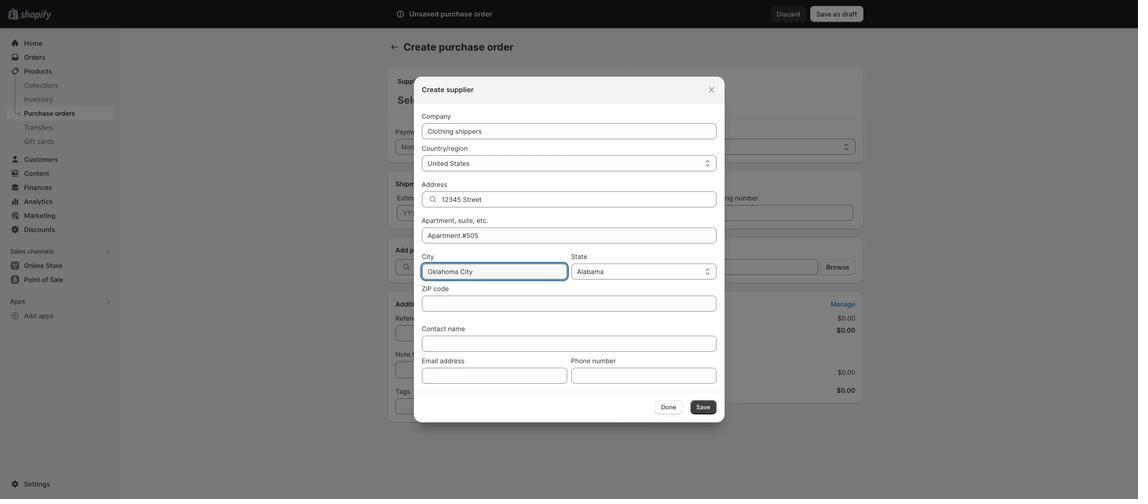 Task type: vqa. For each thing, say whether or not it's contained in the screenshot.
Tuesday element to the right
no



Task type: describe. For each thing, give the bounding box(es) containing it.
manage
[[831, 300, 856, 308]]

done
[[662, 404, 677, 411]]

gift
[[24, 137, 35, 145]]

settings link
[[6, 477, 114, 491]]

inventory link
[[6, 92, 114, 106]]

payment terms (optional)
[[396, 128, 473, 136]]

settings
[[24, 480, 50, 488]]

shipping for shipping
[[638, 369, 665, 377]]

states
[[450, 159, 470, 168]]

details for shipment details
[[427, 180, 449, 188]]

apps
[[10, 298, 25, 305]]

company
[[422, 112, 451, 120]]

create supplier dialog
[[0, 77, 1139, 423]]

zip
[[422, 285, 432, 293]]

City text field
[[422, 264, 567, 280]]

note to supplier
[[396, 351, 445, 359]]

email address
[[422, 357, 465, 365]]

tracking number
[[707, 194, 759, 202]]

transfers
[[24, 123, 53, 131]]

save button
[[691, 401, 717, 415]]

supplier
[[398, 77, 424, 85]]

contact
[[422, 325, 447, 333]]

unsaved
[[409, 10, 439, 18]]

carrier
[[581, 194, 601, 202]]

apartment, suite, etc.
[[422, 217, 489, 225]]

number for phone number
[[593, 357, 616, 365]]

purchase orders link
[[6, 106, 114, 120]]

email
[[422, 357, 438, 365]]

channels
[[27, 248, 54, 255]]

state
[[571, 253, 588, 261]]

reference
[[396, 314, 427, 322]]

add for add apps
[[24, 312, 37, 320]]

ZIP code text field
[[422, 296, 717, 312]]

tags
[[396, 388, 410, 396]]

shopify image
[[20, 10, 51, 20]]

shipment details
[[396, 180, 449, 188]]

unsaved purchase order
[[409, 10, 493, 18]]

products link
[[6, 64, 114, 78]]

sales
[[10, 248, 26, 255]]

apartment,
[[422, 217, 457, 225]]

add apps
[[24, 312, 54, 320]]

contact name
[[422, 325, 465, 333]]

estimated arrival
[[397, 194, 449, 202]]

Email address text field
[[422, 368, 567, 384]]

discounts
[[24, 226, 55, 234]]

phone
[[571, 357, 591, 365]]

discard
[[777, 10, 801, 18]]

Apartment, suite, etc. text field
[[422, 228, 717, 244]]

order for create purchase order
[[487, 41, 514, 53]]

country/region
[[422, 144, 468, 152]]

(optional)
[[444, 128, 473, 136]]

none
[[402, 143, 418, 151]]

Company text field
[[422, 123, 717, 139]]

products
[[410, 246, 438, 254]]

etc.
[[477, 217, 489, 225]]

create for create purchase order
[[404, 41, 437, 53]]

number for tracking number
[[735, 194, 759, 202]]

gift cards link
[[6, 134, 114, 148]]

add apps button
[[6, 309, 114, 323]]

address
[[422, 181, 447, 189]]

additional details
[[396, 300, 451, 308]]

name
[[448, 325, 465, 333]]

add products
[[396, 246, 438, 254]]

tracking
[[707, 194, 734, 202]]

arrival
[[430, 194, 449, 202]]

apps
[[38, 312, 54, 320]]

create purchase order
[[404, 41, 514, 53]]

as
[[834, 10, 841, 18]]

shipment
[[396, 180, 426, 188]]



Task type: locate. For each thing, give the bounding box(es) containing it.
1 vertical spatial create
[[422, 85, 445, 94]]

2 horizontal spatial number
[[735, 194, 759, 202]]

1 vertical spatial supplier
[[421, 351, 445, 359]]

sales channels
[[10, 248, 54, 255]]

order for unsaved purchase order
[[474, 10, 493, 18]]

0 vertical spatial create
[[404, 41, 437, 53]]

2 vertical spatial number
[[593, 357, 616, 365]]

add inside button
[[24, 312, 37, 320]]

0 vertical spatial save
[[817, 10, 832, 18]]

0 vertical spatial number
[[735, 194, 759, 202]]

1 horizontal spatial supplier
[[447, 85, 474, 94]]

home link
[[6, 36, 114, 50]]

discard link
[[771, 6, 807, 22]]

shipping
[[552, 194, 579, 202], [638, 369, 665, 377]]

number for reference number
[[429, 314, 452, 322]]

supplier right to
[[421, 351, 445, 359]]

purchase for unsaved
[[441, 10, 473, 18]]

Phone number text field
[[571, 368, 717, 384]]

done button
[[656, 401, 683, 415]]

0 vertical spatial details
[[427, 180, 449, 188]]

united
[[428, 159, 448, 168]]

estimated
[[397, 194, 428, 202]]

purchase
[[24, 109, 53, 117]]

home
[[24, 39, 42, 47]]

1 horizontal spatial add
[[396, 246, 409, 254]]

create supplier
[[422, 85, 474, 94]]

add left products
[[396, 246, 409, 254]]

0 vertical spatial order
[[474, 10, 493, 18]]

search
[[437, 10, 458, 18]]

order
[[474, 10, 493, 18], [487, 41, 514, 53]]

details up arrival
[[427, 180, 449, 188]]

details
[[427, 180, 449, 188], [429, 300, 451, 308]]

create up company
[[422, 85, 445, 94]]

destination
[[636, 77, 673, 85]]

save as draft button
[[811, 6, 864, 22]]

0 vertical spatial supplier
[[447, 85, 474, 94]]

$0.00
[[838, 314, 856, 322], [837, 326, 856, 335], [838, 369, 856, 377], [837, 387, 856, 395]]

terms
[[424, 128, 442, 136]]

1 horizontal spatial save
[[817, 10, 832, 18]]

Contact name text field
[[422, 336, 717, 352]]

orders
[[55, 109, 75, 117]]

create inside dialog
[[422, 85, 445, 94]]

shipping carrier
[[552, 194, 601, 202]]

1 horizontal spatial number
[[593, 357, 616, 365]]

1 vertical spatial details
[[429, 300, 451, 308]]

number right 'tracking'
[[735, 194, 759, 202]]

purchase right "unsaved"
[[441, 10, 473, 18]]

search button
[[420, 6, 711, 22]]

1 vertical spatial order
[[487, 41, 514, 53]]

browse
[[827, 263, 850, 271]]

code
[[434, 285, 449, 293]]

inventory
[[24, 95, 53, 103]]

cards
[[37, 137, 54, 145]]

collections
[[24, 81, 58, 89]]

Address text field
[[442, 192, 717, 208]]

number up contact name
[[429, 314, 452, 322]]

supplier up company
[[447, 85, 474, 94]]

save for save as draft
[[817, 10, 832, 18]]

number
[[735, 194, 759, 202], [429, 314, 452, 322], [593, 357, 616, 365]]

transfers link
[[6, 120, 114, 134]]

0 horizontal spatial supplier
[[421, 351, 445, 359]]

1 vertical spatial purchase
[[439, 41, 485, 53]]

browse button
[[821, 259, 856, 275]]

save right done
[[697, 404, 711, 411]]

phone number
[[571, 357, 616, 365]]

1 vertical spatial save
[[697, 404, 711, 411]]

0 vertical spatial purchase
[[441, 10, 473, 18]]

additional
[[396, 300, 428, 308]]

0 horizontal spatial add
[[24, 312, 37, 320]]

shipping up total
[[638, 369, 665, 377]]

apps button
[[6, 295, 114, 309]]

supplier inside dialog
[[447, 85, 474, 94]]

purchase
[[441, 10, 473, 18], [439, 41, 485, 53]]

suite,
[[458, 217, 475, 225]]

add for add products
[[396, 246, 409, 254]]

number right the phone at the right bottom of page
[[593, 357, 616, 365]]

zip code
[[422, 285, 449, 293]]

0 vertical spatial shipping
[[552, 194, 579, 202]]

0 horizontal spatial number
[[429, 314, 452, 322]]

0 vertical spatial add
[[396, 246, 409, 254]]

draft
[[843, 10, 858, 18]]

purchase down unsaved purchase order
[[439, 41, 485, 53]]

save as draft
[[817, 10, 858, 18]]

save for save
[[697, 404, 711, 411]]

shipping for shipping carrier
[[552, 194, 579, 202]]

total
[[638, 387, 654, 395]]

create down "unsaved"
[[404, 41, 437, 53]]

details for additional details
[[429, 300, 451, 308]]

purchase orders
[[24, 109, 75, 117]]

discounts link
[[6, 223, 114, 237]]

save left as
[[817, 10, 832, 18]]

create for create supplier
[[422, 85, 445, 94]]

united states
[[428, 159, 470, 168]]

sales channels button
[[6, 245, 114, 259]]

0 horizontal spatial save
[[697, 404, 711, 411]]

address
[[440, 357, 465, 365]]

purchase for create
[[439, 41, 485, 53]]

gift cards
[[24, 137, 54, 145]]

reference number
[[396, 314, 452, 322]]

city
[[422, 253, 434, 261]]

alabama
[[577, 268, 604, 276]]

save inside create supplier dialog
[[697, 404, 711, 411]]

1 vertical spatial shipping
[[638, 369, 665, 377]]

to
[[412, 351, 419, 359]]

0 horizontal spatial shipping
[[552, 194, 579, 202]]

payment
[[396, 128, 423, 136]]

number inside create supplier dialog
[[593, 357, 616, 365]]

1 horizontal spatial shipping
[[638, 369, 665, 377]]

details down the code
[[429, 300, 451, 308]]

shipping left carrier
[[552, 194, 579, 202]]

1 vertical spatial number
[[429, 314, 452, 322]]

1 vertical spatial add
[[24, 312, 37, 320]]

manage button
[[825, 297, 862, 311]]

note
[[396, 351, 411, 359]]

products
[[24, 67, 52, 75]]

add left apps
[[24, 312, 37, 320]]

collections link
[[6, 78, 114, 92]]



